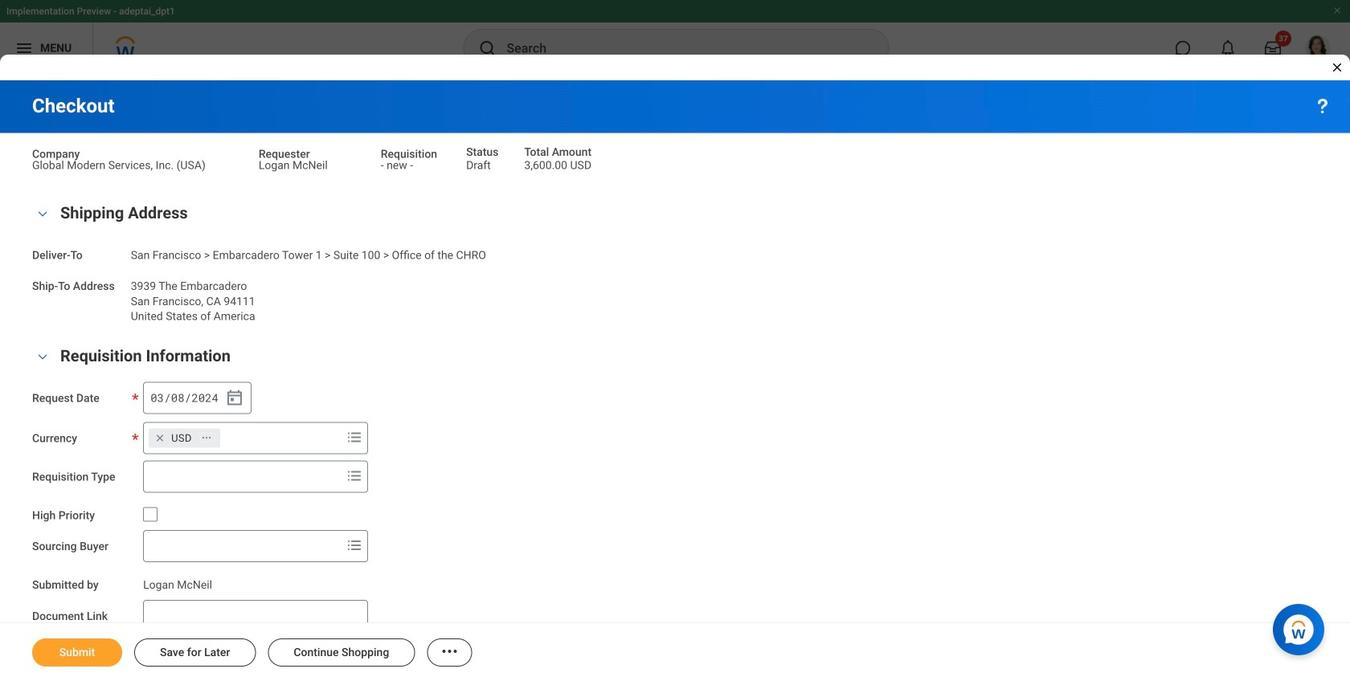 Task type: vqa. For each thing, say whether or not it's contained in the screenshot.
PROFILE LOGAN MCNEIL element in the right top of the page
yes



Task type: describe. For each thing, give the bounding box(es) containing it.
workday assistant region
[[1273, 598, 1331, 656]]

related actions image
[[201, 433, 212, 444]]

calendar image
[[225, 389, 244, 408]]

1 chevron down image from the top
[[33, 208, 52, 220]]

search field for 2nd prompts image
[[144, 462, 342, 491]]

- new - element
[[381, 156, 413, 172]]

prompts image
[[345, 536, 364, 556]]

1 prompts image from the top
[[345, 428, 364, 447]]

2 chevron down image from the top
[[33, 352, 52, 363]]

usd element
[[171, 431, 192, 446]]

notifications large image
[[1220, 40, 1236, 56]]

2 prompts image from the top
[[345, 466, 364, 486]]

global modern services, inc. (usa) element
[[32, 156, 206, 172]]

close environment banner image
[[1333, 6, 1342, 15]]



Task type: locate. For each thing, give the bounding box(es) containing it.
1 search field from the top
[[144, 462, 342, 491]]

start guided tours image
[[1314, 96, 1333, 116]]

search image
[[478, 39, 497, 58]]

profile logan mcneil element
[[1296, 31, 1341, 66]]

inbox large image
[[1265, 40, 1281, 56]]

2 search field from the top
[[144, 532, 342, 561]]

1 vertical spatial logan mcneil element
[[143, 576, 212, 592]]

Search field
[[144, 462, 342, 491], [144, 532, 342, 561]]

group
[[32, 200, 1318, 324], [32, 343, 1318, 682], [143, 382, 252, 414]]

banner
[[0, 0, 1351, 74]]

main content
[[0, 80, 1351, 682]]

1 vertical spatial search field
[[144, 532, 342, 561]]

0 vertical spatial prompts image
[[345, 428, 364, 447]]

1 vertical spatial prompts image
[[345, 466, 364, 486]]

usd, press delete to clear value. option
[[149, 429, 220, 448]]

0 vertical spatial chevron down image
[[33, 208, 52, 220]]

action bar region
[[0, 623, 1351, 682]]

related actions image
[[440, 642, 459, 662]]

0 horizontal spatial logan mcneil element
[[143, 576, 212, 592]]

chevron down image
[[33, 208, 52, 220], [33, 352, 52, 363]]

x small image
[[152, 430, 168, 446]]

logan mcneil element
[[259, 156, 328, 172], [143, 576, 212, 592]]

1 vertical spatial chevron down image
[[33, 352, 52, 363]]

prompts image
[[345, 428, 364, 447], [345, 466, 364, 486]]

close checkout image
[[1331, 61, 1344, 74]]

1 horizontal spatial logan mcneil element
[[259, 156, 328, 172]]

dialog
[[0, 0, 1351, 682]]

0 vertical spatial search field
[[144, 462, 342, 491]]

search field for prompts icon
[[144, 532, 342, 561]]

0 vertical spatial logan mcneil element
[[259, 156, 328, 172]]

None text field
[[143, 600, 368, 633]]



